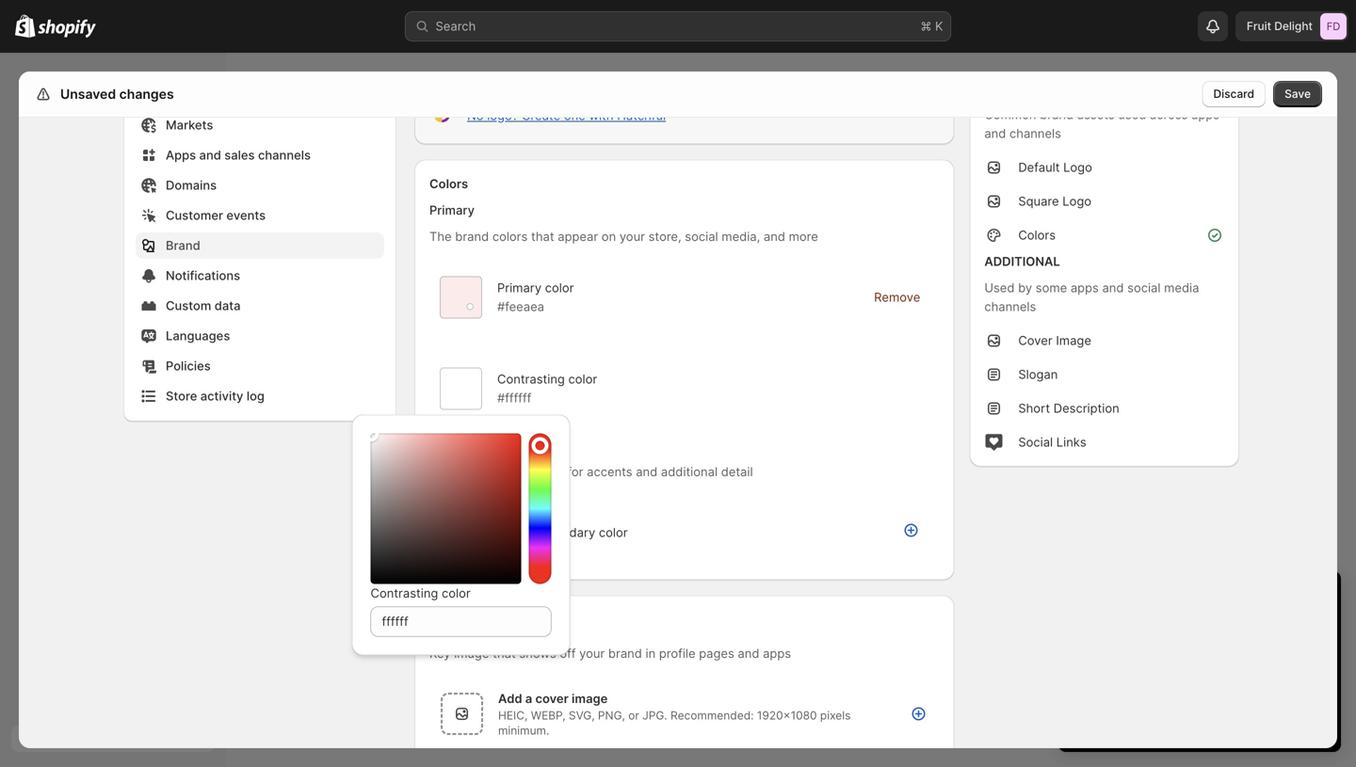 Task type: locate. For each thing, give the bounding box(es) containing it.
and down common
[[985, 126, 1006, 141]]

description
[[1054, 401, 1120, 416]]

add up heic,
[[498, 692, 522, 707]]

0 horizontal spatial used
[[536, 465, 564, 480]]

1 vertical spatial used
[[536, 465, 564, 480]]

off
[[560, 647, 576, 661]]

logo for default logo
[[1064, 160, 1093, 175]]

discard button
[[1202, 81, 1266, 107]]

color
[[545, 280, 574, 295], [569, 372, 597, 386], [599, 526, 628, 540], [442, 586, 471, 601]]

channels down 'used'
[[985, 300, 1037, 314]]

2 horizontal spatial brand
[[1040, 107, 1074, 122]]

a for cover
[[525, 692, 533, 707]]

assets
[[1077, 107, 1115, 122]]

0 horizontal spatial brand
[[455, 229, 489, 244]]

add for add a secondary color
[[497, 526, 521, 540]]

social right store, on the top of the page
[[685, 229, 718, 244]]

your right on
[[620, 229, 645, 244]]

customer events link
[[136, 203, 384, 229]]

brand for the
[[455, 229, 489, 244]]

used left 'for'
[[536, 465, 564, 480]]

log
[[247, 389, 265, 404]]

and right apps
[[199, 148, 221, 163]]

your
[[620, 229, 645, 244], [579, 647, 605, 661]]

apps and sales channels
[[166, 148, 311, 163]]

image inside add a cover image heic, webp, svg, png, or jpg. recommended: 1920×1080 pixels minimum.
[[572, 692, 608, 707]]

0 vertical spatial image
[[454, 647, 489, 661]]

hatchful
[[617, 108, 666, 123]]

1 vertical spatial channels
[[258, 148, 311, 163]]

supporting colors used for accents and additional detail
[[430, 465, 753, 480]]

used
[[985, 281, 1015, 295]]

contrasting inside contrasting color #ffffff
[[497, 372, 565, 386]]

recommended:
[[671, 709, 754, 723]]

a left cover
[[525, 692, 533, 707]]

contrasting for contrasting color #ffffff
[[497, 372, 565, 386]]

channels down markets link
[[258, 148, 311, 163]]

0 vertical spatial social
[[685, 229, 718, 244]]

that left shows
[[493, 647, 516, 661]]

social left media
[[1128, 281, 1161, 295]]

1 vertical spatial primary
[[497, 280, 542, 295]]

image
[[454, 647, 489, 661], [572, 692, 608, 707]]

brand
[[1040, 107, 1074, 122], [455, 229, 489, 244], [608, 647, 642, 661]]

changes
[[119, 86, 174, 102]]

0 vertical spatial colors
[[430, 177, 468, 191]]

⌘ k
[[921, 19, 943, 33]]

that left appear
[[531, 229, 554, 244]]

1 vertical spatial image
[[572, 692, 608, 707]]

primary inside primary color #feeaea
[[497, 280, 542, 295]]

primary for primary
[[430, 203, 475, 218]]

media
[[1164, 281, 1200, 295]]

color right secondary
[[599, 526, 628, 540]]

brand inside common brand assets used across apps and channels
[[1040, 107, 1074, 122]]

brand left assets
[[1040, 107, 1074, 122]]

add a cover image heic, webp, svg, png, or jpg. recommended: 1920×1080 pixels minimum.
[[498, 692, 851, 738]]

a inside add a cover image heic, webp, svg, png, or jpg. recommended: 1920×1080 pixels minimum.
[[525, 692, 533, 707]]

1 vertical spatial contrasting
[[371, 586, 438, 601]]

apps right some
[[1071, 281, 1099, 295]]

0 vertical spatial channels
[[1010, 126, 1062, 141]]

0 vertical spatial a
[[524, 526, 531, 540]]

0 vertical spatial that
[[531, 229, 554, 244]]

0 vertical spatial used
[[1118, 107, 1147, 122]]

1 vertical spatial brand
[[455, 229, 489, 244]]

2 vertical spatial channels
[[985, 300, 1037, 314]]

colors up primary color #feeaea
[[493, 229, 528, 244]]

and right some
[[1103, 281, 1124, 295]]

key image that shows off your brand in profile pages and apps
[[430, 647, 791, 661]]

color inside contrasting color #ffffff
[[569, 372, 597, 386]]

brand link
[[136, 233, 384, 259]]

color for primary color #feeaea
[[545, 280, 574, 295]]

channels inside used by some apps and social media channels
[[985, 300, 1037, 314]]

1 vertical spatial add
[[498, 692, 522, 707]]

add
[[497, 526, 521, 540], [498, 692, 522, 707]]

logo right default
[[1064, 160, 1093, 175]]

with
[[589, 108, 614, 123]]

key
[[430, 647, 451, 661]]

0 horizontal spatial primary
[[430, 203, 475, 218]]

0 horizontal spatial contrasting
[[371, 586, 438, 601]]

colors right supporting
[[497, 465, 532, 480]]

a for secondary
[[524, 526, 531, 540]]

apps
[[1192, 107, 1220, 122], [1071, 281, 1099, 295], [763, 647, 791, 661]]

0 vertical spatial your
[[620, 229, 645, 244]]

2 horizontal spatial apps
[[1192, 107, 1220, 122]]

policies
[[166, 359, 211, 374]]

apps down discard
[[1192, 107, 1220, 122]]

sales
[[224, 148, 255, 163]]

change image
[[467, 303, 474, 311]]

remove
[[874, 290, 921, 305]]

that
[[531, 229, 554, 244], [493, 647, 516, 661]]

primary for primary color #feeaea
[[497, 280, 542, 295]]

colors
[[430, 177, 468, 191], [1019, 228, 1056, 243]]

accents
[[587, 465, 633, 480]]

channels inside apps and sales channels link
[[258, 148, 311, 163]]

colors
[[493, 229, 528, 244], [497, 465, 532, 480]]

color up contrasting color text box
[[442, 586, 471, 601]]

markets
[[166, 118, 213, 132]]

1 horizontal spatial image
[[572, 692, 608, 707]]

and
[[985, 126, 1006, 141], [199, 148, 221, 163], [764, 229, 786, 244], [1103, 281, 1124, 295], [636, 465, 658, 480], [738, 647, 760, 661]]

pages
[[699, 647, 735, 661]]

1 vertical spatial that
[[493, 647, 516, 661]]

additional
[[985, 254, 1061, 269]]

0 horizontal spatial image
[[454, 647, 489, 661]]

your right off
[[579, 647, 605, 661]]

notifications
[[166, 268, 240, 283]]

1 vertical spatial logo
[[1063, 194, 1092, 209]]

unsaved changes
[[60, 86, 174, 102]]

2 vertical spatial brand
[[608, 647, 642, 661]]

fruit delight image
[[1321, 13, 1347, 40]]

1 horizontal spatial apps
[[1071, 281, 1099, 295]]

customer events
[[166, 208, 266, 223]]

1 vertical spatial apps
[[1071, 281, 1099, 295]]

1 horizontal spatial primary
[[497, 280, 542, 295]]

and right pages
[[738, 647, 760, 661]]

store activity log link
[[136, 383, 384, 410]]

3 days left in your trial element
[[1059, 621, 1341, 753]]

image up "svg,"
[[572, 692, 608, 707]]

a
[[524, 526, 531, 540], [525, 692, 533, 707]]

and left 'more'
[[764, 229, 786, 244]]

primary up the
[[430, 203, 475, 218]]

used
[[1118, 107, 1147, 122], [536, 465, 564, 480]]

contrasting up #ffffff
[[497, 372, 565, 386]]

color up 'for'
[[569, 372, 597, 386]]

one
[[564, 108, 586, 123]]

k
[[935, 19, 943, 33]]

1 horizontal spatial contrasting
[[497, 372, 565, 386]]

channels
[[1010, 126, 1062, 141], [258, 148, 311, 163], [985, 300, 1037, 314]]

in
[[646, 647, 656, 661]]

shopify image
[[38, 19, 96, 38]]

1 horizontal spatial social
[[1128, 281, 1161, 295]]

languages
[[166, 329, 230, 343]]

color down appear
[[545, 280, 574, 295]]

channels inside common brand assets used across apps and channels
[[1010, 126, 1062, 141]]

0 horizontal spatial social
[[685, 229, 718, 244]]

0 vertical spatial brand
[[1040, 107, 1074, 122]]

1 vertical spatial your
[[579, 647, 605, 661]]

0 vertical spatial logo
[[1064, 160, 1093, 175]]

channels down common
[[1010, 126, 1062, 141]]

a left secondary
[[524, 526, 531, 540]]

used right assets
[[1118, 107, 1147, 122]]

primary color #feeaea
[[497, 280, 574, 314]]

and right accents on the bottom left of the page
[[636, 465, 658, 480]]

1 horizontal spatial used
[[1118, 107, 1147, 122]]

custom
[[166, 299, 211, 313]]

primary
[[430, 203, 475, 218], [497, 280, 542, 295]]

image right key
[[454, 647, 489, 661]]

0 horizontal spatial apps
[[763, 647, 791, 661]]

1 horizontal spatial your
[[620, 229, 645, 244]]

0 horizontal spatial that
[[493, 647, 516, 661]]

contrasting for contrasting color
[[371, 586, 438, 601]]

add inside add a cover image heic, webp, svg, png, or jpg. recommended: 1920×1080 pixels minimum.
[[498, 692, 522, 707]]

contrasting up contrasting color text box
[[371, 586, 438, 601]]

2 vertical spatial apps
[[763, 647, 791, 661]]

add left secondary
[[497, 526, 521, 540]]

logo right square on the right
[[1063, 194, 1092, 209]]

default
[[1019, 160, 1060, 175]]

across
[[1150, 107, 1188, 122]]

0 vertical spatial apps
[[1192, 107, 1220, 122]]

colors up the
[[430, 177, 468, 191]]

0 vertical spatial primary
[[430, 203, 475, 218]]

0 vertical spatial contrasting
[[497, 372, 565, 386]]

apps inside used by some apps and social media channels
[[1071, 281, 1099, 295]]

brand left in
[[608, 647, 642, 661]]

0 horizontal spatial colors
[[430, 177, 468, 191]]

secondary
[[430, 439, 493, 453]]

primary up #feeaea
[[497, 280, 542, 295]]

more
[[789, 229, 818, 244]]

color inside primary color #feeaea
[[545, 280, 574, 295]]

0 vertical spatial add
[[497, 526, 521, 540]]

pixels
[[820, 709, 851, 723]]

1 vertical spatial social
[[1128, 281, 1161, 295]]

colors up additional
[[1019, 228, 1056, 243]]

square
[[1019, 194, 1059, 209]]

social links
[[1019, 435, 1087, 450]]

square logo
[[1019, 194, 1092, 209]]

brand right the
[[455, 229, 489, 244]]

dialog
[[1345, 65, 1357, 749]]

apps right pages
[[763, 647, 791, 661]]

remove button
[[863, 285, 932, 311]]

social
[[685, 229, 718, 244], [1128, 281, 1161, 295]]

1 vertical spatial colors
[[1019, 228, 1056, 243]]

shows
[[519, 647, 556, 661]]

1 vertical spatial a
[[525, 692, 533, 707]]

cover
[[1019, 333, 1053, 348]]



Task type: vqa. For each thing, say whether or not it's contained in the screenshot.
store,
yes



Task type: describe. For each thing, give the bounding box(es) containing it.
data
[[215, 299, 241, 313]]

store activity log
[[166, 389, 265, 404]]

by
[[1018, 281, 1033, 295]]

Contrasting color text field
[[371, 607, 552, 637]]

apps and sales channels link
[[136, 142, 384, 169]]

brand for common
[[1040, 107, 1074, 122]]

markets link
[[136, 112, 384, 138]]

brand
[[166, 238, 200, 253]]

no logo? create one with hatchful image
[[430, 102, 452, 124]]

domains link
[[136, 172, 384, 199]]

logo?
[[487, 108, 518, 123]]

1 horizontal spatial brand
[[608, 647, 642, 661]]

common
[[985, 107, 1037, 122]]

color for contrasting color #ffffff
[[569, 372, 597, 386]]

minimum.
[[498, 724, 550, 738]]

notifications link
[[136, 263, 384, 289]]

0 vertical spatial colors
[[493, 229, 528, 244]]

#feeaea
[[497, 299, 544, 314]]

⌘
[[921, 19, 932, 33]]

some
[[1036, 281, 1068, 295]]

contrasting color #ffffff
[[497, 372, 597, 405]]

and inside used by some apps and social media channels
[[1103, 281, 1124, 295]]

save
[[1285, 87, 1311, 101]]

customer
[[166, 208, 223, 223]]

1 vertical spatial colors
[[497, 465, 532, 480]]

languages link
[[136, 323, 384, 350]]

common brand assets used across apps and channels
[[985, 107, 1220, 141]]

short description
[[1019, 401, 1120, 416]]

custom data
[[166, 299, 241, 313]]

custom data link
[[136, 293, 384, 319]]

no logo? create one with hatchful link
[[467, 108, 666, 123]]

add for add a cover image heic, webp, svg, png, or jpg. recommended: 1920×1080 pixels minimum.
[[498, 692, 522, 707]]

slogan
[[1019, 367, 1058, 382]]

on
[[602, 229, 616, 244]]

apps inside common brand assets used across apps and channels
[[1192, 107, 1220, 122]]

svg,
[[569, 709, 595, 723]]

events
[[226, 208, 266, 223]]

search
[[436, 19, 476, 33]]

channels for used
[[985, 300, 1037, 314]]

fruit
[[1247, 19, 1272, 33]]

#ffffff
[[497, 391, 532, 405]]

channels for common
[[1010, 126, 1062, 141]]

social inside used by some apps and social media channels
[[1128, 281, 1161, 295]]

1 horizontal spatial colors
[[1019, 228, 1056, 243]]

settings
[[57, 86, 110, 102]]

cover
[[536, 692, 569, 707]]

webp,
[[531, 709, 566, 723]]

save button
[[1274, 81, 1323, 107]]

shopify image
[[15, 15, 35, 37]]

jpg.
[[643, 709, 668, 723]]

the
[[430, 229, 452, 244]]

secondary
[[535, 526, 596, 540]]

cover image
[[1019, 333, 1092, 348]]

the brand colors that appear on your store, social media, and more
[[430, 229, 818, 244]]

store
[[166, 389, 197, 404]]

1920×1080
[[757, 709, 817, 723]]

social
[[1019, 435, 1053, 450]]

appear
[[558, 229, 598, 244]]

links
[[1057, 435, 1087, 450]]

create
[[522, 108, 561, 123]]

logo for square logo
[[1063, 194, 1092, 209]]

contrasting color
[[371, 586, 471, 601]]

1 horizontal spatial that
[[531, 229, 554, 244]]

add a secondary color
[[497, 526, 628, 540]]

or
[[629, 709, 640, 723]]

apps
[[166, 148, 196, 163]]

0 horizontal spatial your
[[579, 647, 605, 661]]

png,
[[598, 709, 625, 723]]

media,
[[722, 229, 760, 244]]

store,
[[649, 229, 682, 244]]

color for contrasting color
[[442, 586, 471, 601]]

detail
[[721, 465, 753, 480]]

no
[[467, 108, 484, 123]]

profile
[[659, 647, 696, 661]]

supporting
[[430, 465, 494, 480]]

short
[[1019, 401, 1050, 416]]

and inside common brand assets used across apps and channels
[[985, 126, 1006, 141]]

domains
[[166, 178, 217, 193]]

settings dialog
[[19, 0, 1338, 765]]

unsaved
[[60, 86, 116, 102]]

activity
[[200, 389, 243, 404]]

fruit delight
[[1247, 19, 1313, 33]]

no logo? create one with hatchful
[[467, 108, 666, 123]]

used by some apps and social media channels
[[985, 281, 1200, 314]]

used inside common brand assets used across apps and channels
[[1118, 107, 1147, 122]]



